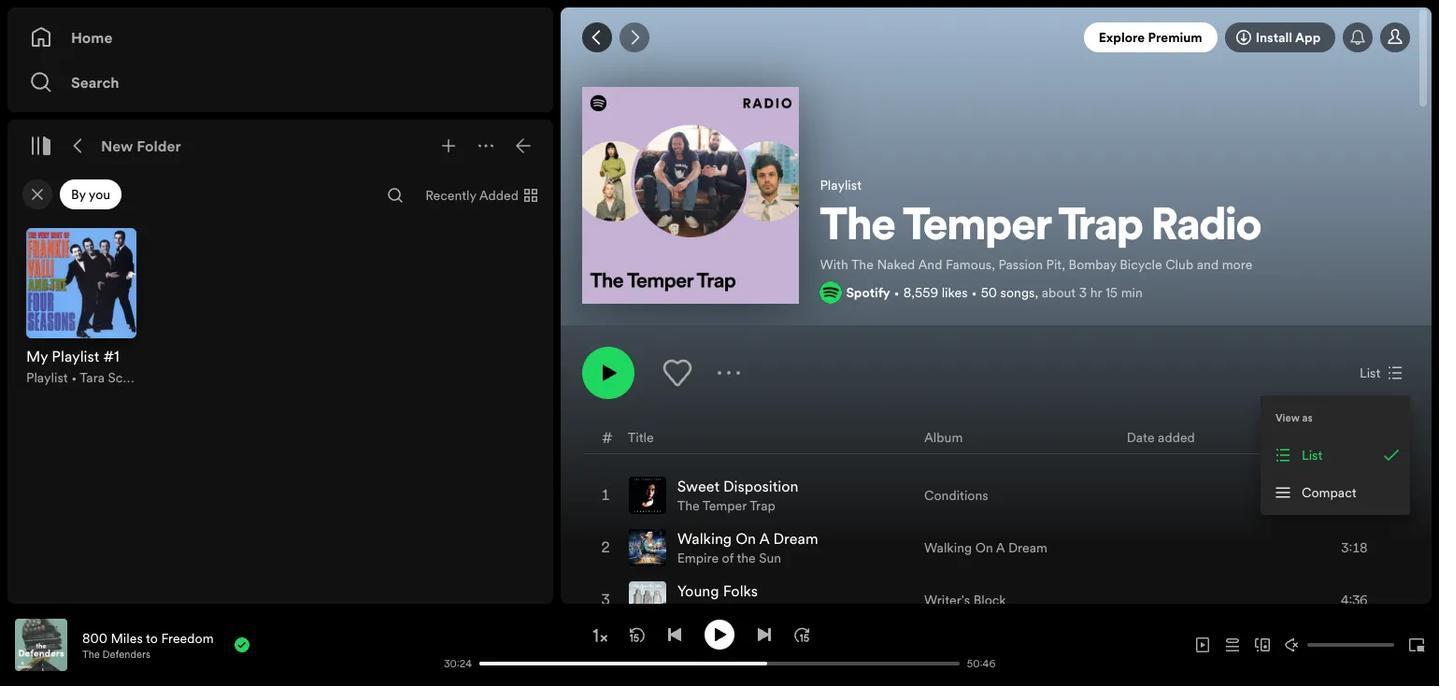 Task type: vqa. For each thing, say whether or not it's contained in the screenshot.
right Cell
no



Task type: locate. For each thing, give the bounding box(es) containing it.
young folks peter bjorn and john
[[678, 580, 800, 620]]

temper inside sweet disposition the temper trap
[[703, 496, 747, 515]]

column header
[[1350, 421, 1395, 453]]

on right of at the right bottom of the page
[[736, 528, 756, 548]]

By you checkbox
[[60, 179, 122, 209]]

0 vertical spatial and
[[1197, 256, 1219, 274]]

and right the club
[[1197, 256, 1219, 274]]

0 horizontal spatial and
[[746, 601, 768, 620]]

walking
[[678, 528, 732, 548], [925, 538, 972, 557]]

0 horizontal spatial temper
[[703, 496, 747, 515]]

none search field inside main element
[[381, 180, 411, 210]]

group
[[15, 217, 148, 398]]

compact button
[[1265, 474, 1407, 511]]

explore
[[1099, 28, 1145, 47]]

the temper trap link
[[678, 496, 776, 515]]

1 vertical spatial and
[[746, 601, 768, 620]]

the temper trap radio grid
[[562, 420, 1431, 686]]

new folder button
[[97, 131, 185, 161]]

4:36
[[1342, 591, 1368, 609]]

the
[[737, 548, 756, 567]]

800
[[82, 629, 107, 647]]

# column header
[[602, 421, 613, 453]]

trap up bombay
[[1059, 205, 1144, 250]]

sweet disposition link
[[678, 476, 799, 496]]

a up the block
[[996, 538, 1005, 557]]

1 vertical spatial trap
[[750, 496, 776, 515]]

recently added
[[425, 186, 519, 205]]

•
[[71, 368, 77, 387]]

spotify link
[[846, 284, 891, 302]]

0 horizontal spatial on
[[736, 528, 756, 548]]

home link
[[30, 19, 531, 56]]

menu containing list
[[1261, 395, 1411, 515]]

1 horizontal spatial list
[[1360, 363, 1381, 382]]

1 horizontal spatial walking on a dream link
[[925, 538, 1048, 557]]

0 vertical spatial playlist
[[820, 175, 862, 194]]

defenders
[[102, 647, 150, 661]]

playlist inside group
[[26, 368, 68, 387]]

1 vertical spatial temper
[[703, 496, 747, 515]]

None search field
[[381, 180, 411, 210]]

,
[[1035, 284, 1039, 302]]

0 horizontal spatial list
[[1302, 446, 1323, 465]]

0 horizontal spatial dream
[[774, 528, 819, 548]]

0 horizontal spatial playlist
[[26, 368, 68, 387]]

1 horizontal spatial a
[[996, 538, 1005, 557]]

walking inside walking on a dream empire of the sun
[[678, 528, 732, 548]]

date
[[1127, 428, 1155, 446]]

walking down the temper trap "link"
[[678, 528, 732, 548]]

a right the
[[760, 528, 770, 548]]

premium
[[1149, 28, 1203, 47]]

trap
[[1059, 205, 1144, 250], [750, 496, 776, 515]]

800 miles to freedom link
[[82, 629, 214, 647]]

column header inside # row
[[1350, 421, 1395, 453]]

on
[[736, 528, 756, 548], [976, 538, 994, 557]]

walking up writer's
[[925, 538, 972, 557]]

and inside young folks peter bjorn and john
[[746, 601, 768, 620]]

1 horizontal spatial trap
[[1059, 205, 1144, 250]]

temper
[[903, 205, 1052, 250], [703, 496, 747, 515]]

writer's
[[925, 591, 971, 609]]

0 horizontal spatial trap
[[750, 496, 776, 515]]

playlist
[[820, 175, 862, 194], [26, 368, 68, 387]]

trap inside the temper trap radio with the naked and famous, passion pit, bombay bicycle club and more
[[1059, 205, 1144, 250]]

0 horizontal spatial walking
[[678, 528, 732, 548]]

0 vertical spatial list
[[1360, 363, 1381, 382]]

added
[[479, 186, 519, 205]]

List button
[[1353, 358, 1411, 388]]

0 vertical spatial trap
[[1059, 205, 1144, 250]]

1 horizontal spatial temper
[[903, 205, 1052, 250]]

playlist left •
[[26, 368, 68, 387]]

1 horizontal spatial on
[[976, 538, 994, 557]]

walking on a dream link inside cell
[[678, 528, 819, 548]]

and up the next image
[[746, 601, 768, 620]]

explore premium button
[[1084, 22, 1218, 52]]

3:18
[[1342, 538, 1368, 557]]

0 vertical spatial temper
[[903, 205, 1052, 250]]

sweet
[[678, 476, 720, 496]]

album
[[924, 428, 963, 446]]

bombay
[[1069, 256, 1117, 274]]

0 horizontal spatial walking on a dream link
[[678, 528, 819, 548]]

install app
[[1256, 28, 1321, 47]]

30:24
[[444, 657, 472, 671]]

1 horizontal spatial walking
[[925, 538, 972, 557]]

a for walking on a dream
[[996, 538, 1005, 557]]

list down as
[[1302, 446, 1323, 465]]

a
[[760, 528, 770, 548], [996, 538, 1005, 557]]

50 songs , about 3 hr 15 min
[[981, 284, 1143, 302]]

go forward image
[[627, 30, 642, 45]]

3
[[1080, 284, 1087, 302]]

playlist for playlist •
[[26, 368, 68, 387]]

on up the block
[[976, 538, 994, 557]]

and
[[1197, 256, 1219, 274], [746, 601, 768, 620]]

walking on a dream link
[[678, 528, 819, 548], [925, 538, 1048, 557]]

date added
[[1127, 428, 1196, 446]]

8,559
[[904, 284, 939, 302]]

club
[[1166, 256, 1194, 274]]

800 miles to freedom the defenders
[[82, 629, 214, 661]]

empire
[[678, 548, 719, 567]]

folks
[[723, 580, 758, 601]]

1 vertical spatial list
[[1302, 446, 1323, 465]]

more
[[1222, 256, 1253, 274]]

playlist up with on the right of page
[[820, 175, 862, 194]]

list up list "button"
[[1360, 363, 1381, 382]]

by you
[[71, 185, 110, 204]]

passion
[[999, 256, 1043, 274]]

folder
[[137, 136, 181, 156]]

# row
[[583, 421, 1410, 454]]

spotify
[[846, 284, 891, 302]]

volume off image
[[1285, 638, 1300, 653]]

added
[[1158, 428, 1196, 446]]

a inside walking on a dream empire of the sun
[[760, 528, 770, 548]]

group containing playlist
[[15, 217, 148, 398]]

list
[[1360, 363, 1381, 382], [1302, 446, 1323, 465]]

walking on a dream
[[925, 538, 1048, 557]]

dream
[[774, 528, 819, 548], [1009, 538, 1048, 557]]

young folks cell
[[629, 575, 807, 625]]

trap up walking on a dream empire of the sun in the bottom of the page
[[750, 496, 776, 515]]

1 vertical spatial playlist
[[26, 368, 68, 387]]

on inside walking on a dream empire of the sun
[[736, 528, 756, 548]]

next image
[[757, 627, 772, 642]]

1 horizontal spatial dream
[[1009, 538, 1048, 557]]

dream for walking on a dream empire of the sun
[[774, 528, 819, 548]]

menu
[[1261, 395, 1411, 515]]

dream inside walking on a dream empire of the sun
[[774, 528, 819, 548]]

1 horizontal spatial and
[[1197, 256, 1219, 274]]

main element
[[7, 7, 553, 604]]

bjorn
[[711, 601, 742, 620]]

miles
[[111, 629, 143, 647]]

view as
[[1276, 411, 1313, 425]]

1 horizontal spatial playlist
[[820, 175, 862, 194]]

view
[[1276, 411, 1300, 425]]

0 horizontal spatial a
[[760, 528, 770, 548]]



Task type: describe. For each thing, give the bounding box(es) containing it.
compact
[[1302, 483, 1357, 502]]

the inside 800 miles to freedom the defenders
[[82, 647, 100, 661]]

pit,
[[1047, 256, 1066, 274]]

sweet disposition the temper trap
[[678, 476, 799, 515]]

what's new image
[[1351, 30, 1366, 45]]

songs
[[1001, 284, 1035, 302]]

the temper trap radio image
[[582, 87, 799, 304]]

sweet disposition cell
[[629, 470, 806, 520]]

temper inside the temper trap radio with the naked and famous, passion pit, bombay bicycle club and more
[[903, 205, 1052, 250]]

as
[[1303, 411, 1313, 425]]

hr
[[1091, 284, 1103, 302]]

conditions
[[925, 486, 989, 505]]

the defenders link
[[82, 647, 150, 661]]

by
[[71, 185, 86, 204]]

empire of the sun link
[[678, 548, 782, 567]]

conditions link
[[925, 486, 989, 505]]

the temper trap radio with the naked and famous, passion pit, bombay bicycle club and more
[[820, 205, 1262, 274]]

top bar and user menu element
[[561, 7, 1432, 67]]

group inside main element
[[15, 217, 148, 398]]

clear filters image
[[30, 187, 45, 202]]

with
[[820, 256, 849, 274]]

go back image
[[590, 30, 605, 45]]

home
[[71, 27, 113, 48]]

likes
[[942, 284, 968, 302]]

3:50
[[1342, 486, 1368, 505]]

new folder
[[101, 136, 181, 156]]

you
[[89, 185, 110, 204]]

john
[[770, 601, 800, 620]]

previous image
[[668, 627, 682, 642]]

trap inside sweet disposition the temper trap
[[750, 496, 776, 515]]

peter
[[678, 601, 708, 620]]

search in your library image
[[388, 188, 403, 203]]

and
[[918, 256, 943, 274]]

#
[[602, 427, 613, 447]]

list inside "button"
[[1302, 446, 1323, 465]]

15
[[1106, 284, 1118, 302]]

connect to a device image
[[1256, 638, 1271, 653]]

skip back 15 seconds image
[[630, 627, 645, 642]]

explore premium
[[1099, 28, 1203, 47]]

naked
[[877, 256, 916, 274]]

famous,
[[946, 256, 996, 274]]

install app link
[[1225, 22, 1336, 52]]

50:46
[[967, 657, 996, 671]]

playlist •
[[26, 368, 80, 387]]

walking for walking on a dream
[[925, 538, 972, 557]]

about
[[1042, 284, 1076, 302]]

on for walking on a dream empire of the sun
[[736, 528, 756, 548]]

install
[[1256, 28, 1293, 47]]

4:36 cell
[[1299, 575, 1394, 625]]

playlist for playlist
[[820, 175, 862, 194]]

Recently Added, Grid view field
[[411, 180, 550, 210]]

now playing: 800 miles to freedom by the defenders footer
[[15, 619, 435, 671]]

disposition
[[724, 476, 799, 496]]

dream for walking on a dream
[[1009, 538, 1048, 557]]

sun
[[759, 548, 782, 567]]

writer's block link
[[925, 591, 1007, 609]]

walking on a dream cell
[[629, 522, 826, 573]]

radio
[[1152, 205, 1262, 250]]

walking on a dream empire of the sun
[[678, 528, 819, 567]]

search link
[[30, 64, 531, 101]]

young
[[678, 580, 720, 601]]

8,559 likes
[[904, 284, 968, 302]]

writer's block
[[925, 591, 1007, 609]]

list button
[[1265, 437, 1407, 474]]

and inside the temper trap radio with the naked and famous, passion pit, bombay bicycle club and more
[[1197, 256, 1219, 274]]

walking for walking on a dream empire of the sun
[[678, 528, 732, 548]]

a for walking on a dream empire of the sun
[[760, 528, 770, 548]]

list inside button
[[1360, 363, 1381, 382]]

search
[[71, 72, 119, 93]]

now playing view image
[[44, 627, 59, 642]]

the inside sweet disposition the temper trap
[[678, 496, 700, 515]]

change speed image
[[591, 626, 610, 645]]

player controls element
[[287, 619, 1005, 671]]

bicycle
[[1120, 256, 1163, 274]]

young folks link
[[678, 580, 758, 601]]

title
[[628, 428, 654, 446]]

min
[[1122, 284, 1143, 302]]

3:50 cell
[[1299, 470, 1394, 520]]

spotify image
[[820, 282, 843, 304]]

of
[[722, 548, 734, 567]]

play image
[[712, 627, 727, 642]]

50
[[981, 284, 998, 302]]

peter bjorn and john link
[[678, 601, 800, 620]]

app
[[1296, 28, 1321, 47]]

skip forward 15 seconds image
[[795, 627, 810, 642]]

freedom
[[161, 629, 214, 647]]

recently
[[425, 186, 476, 205]]

on for walking on a dream
[[976, 538, 994, 557]]

new
[[101, 136, 133, 156]]

to
[[146, 629, 158, 647]]

block
[[974, 591, 1007, 609]]



